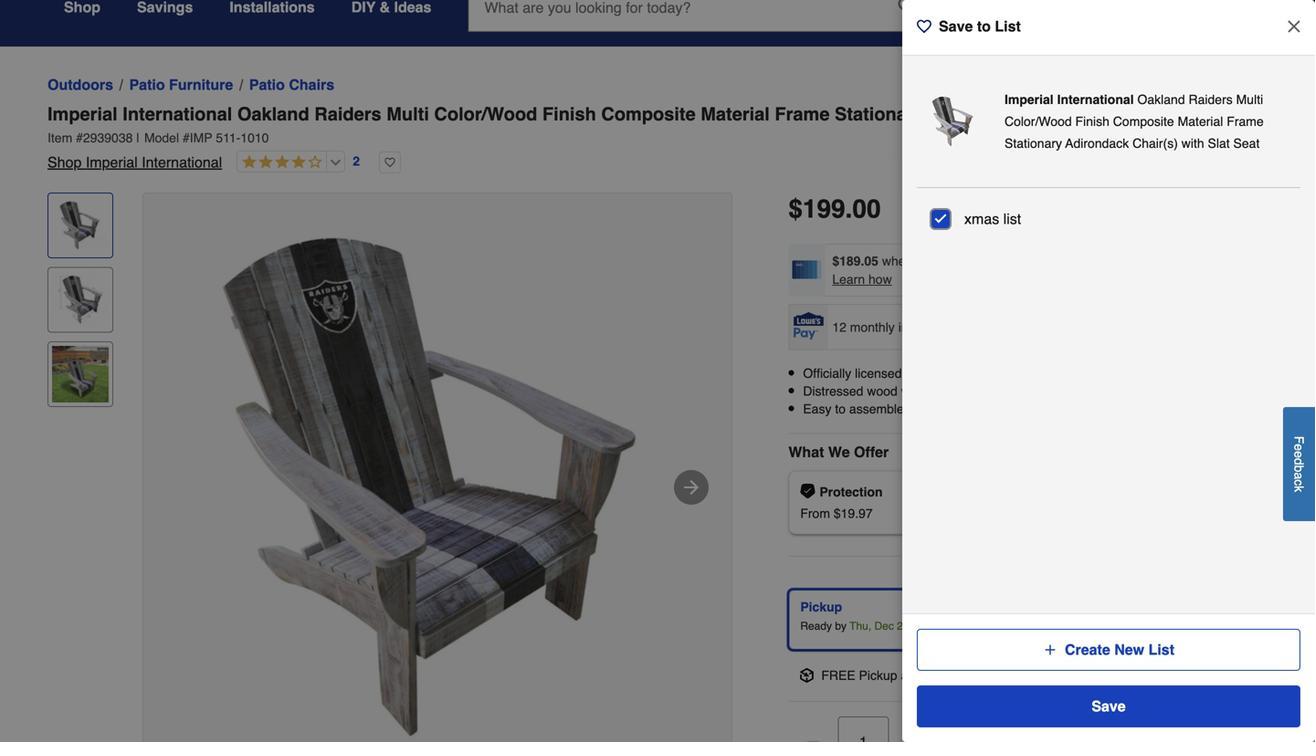 Task type: describe. For each thing, give the bounding box(es) containing it.
eligible
[[1072, 254, 1112, 269]]

with inside oakland raiders multi color/wood finish composite material frame stationary adirondack chair(s) with slat seat
[[1182, 136, 1205, 151]]

1010
[[241, 131, 269, 145]]

pickup inside the pickup ready by thu, dec 28 (est.)
[[801, 600, 843, 615]]

12 monthly installments of
[[833, 320, 984, 335]]

f e e d b a c k button
[[1284, 407, 1316, 522]]

we
[[829, 444, 850, 461]]

save to list
[[939, 18, 1021, 35]]

international for imperial international
[[1058, 92, 1134, 107]]

model
[[144, 131, 179, 145]]

slat inside imperial international oakland raiders multi color/wood finish composite material frame stationary adirondack chair(s) with slat seat item # 2939038 | model # imp  511-1010
[[1150, 104, 1184, 125]]

1 vertical spatial pickup
[[859, 669, 898, 683]]

list for save to list
[[995, 18, 1021, 35]]

pickup ready by thu, dec 28 (est.)
[[801, 600, 939, 633]]

offer
[[854, 444, 889, 461]]

my lists
[[1003, 19, 1043, 32]]

pickup image
[[800, 669, 814, 683]]

with inside imperial international oakland raiders multi color/wood finish composite material frame stationary adirondack chair(s) with slat seat item # 2939038 | model # imp  511-1010
[[1108, 104, 1145, 125]]

1 horizontal spatial heart outline image
[[917, 19, 932, 34]]

oakland raiders multi color/wood finish composite material frame stationary adirondack chair(s) with slat seat
[[1005, 92, 1264, 151]]

licensed
[[855, 366, 902, 381]]

imperial down 2939038
[[86, 154, 138, 171]]

nfl
[[944, 366, 968, 381]]

dec inside the pickup ready by thu, dec 28 (est.)
[[875, 620, 894, 633]]

close image
[[1285, 17, 1304, 36]]

my
[[1003, 19, 1018, 32]]

chat invite button image
[[1232, 676, 1288, 731]]

imperial for imperial international oakland raiders multi color/wood finish composite material frame stationary adirondack chair(s) with slat seat item # 2939038 | model # imp  511-1010
[[48, 104, 118, 125]]

with inside officially licensed by the nfl distressed wood with team color stripes and logo easy to assemble
[[901, 384, 924, 399]]

arrow right image
[[681, 477, 703, 499]]

when
[[882, 254, 913, 269]]

Stepper number input field with increment and decrement buttons number field
[[838, 717, 889, 743]]

patio furniture
[[129, 76, 233, 93]]

28
[[897, 620, 909, 633]]

ready
[[801, 620, 832, 633]]

what we offer
[[789, 444, 889, 461]]

5%
[[985, 254, 1004, 269]]

d
[[1292, 458, 1307, 465]]

imperial international oakland raiders multi color/wood finish composite material frame stationary adirondack chair(s) with slat seat item # 2939038 | model # imp  511-1010
[[48, 104, 1227, 145]]

finish inside imperial international oakland raiders multi color/wood finish composite material frame stationary adirondack chair(s) with slat seat item # 2939038 | model # imp  511-1010
[[543, 104, 596, 125]]

team
[[928, 384, 956, 399]]

stationary inside oakland raiders multi color/wood finish composite material frame stationary adirondack chair(s) with slat seat
[[1005, 136, 1063, 151]]

xmas list
[[965, 211, 1022, 227]]

installments
[[899, 320, 966, 335]]

raiders inside imperial international oakland raiders multi color/wood finish composite material frame stationary adirondack chair(s) with slat seat item # 2939038 | model # imp  511-1010
[[315, 104, 382, 125]]

create new list button
[[917, 629, 1301, 671]]

how
[[869, 272, 892, 287]]

multi inside imperial international oakland raiders multi color/wood finish composite material frame stationary adirondack chair(s) with slat seat item # 2939038 | model # imp  511-1010
[[387, 104, 429, 125]]

protection plan filled image
[[801, 484, 815, 499]]

k
[[1292, 486, 1307, 493]]

$
[[789, 195, 803, 224]]

of
[[970, 320, 980, 335]]

item
[[48, 131, 72, 145]]

patio chairs link
[[249, 74, 334, 96]]

learn how button
[[833, 270, 892, 289]]

every
[[1178, 254, 1209, 269]]

plus image
[[1043, 643, 1058, 658]]

composite inside oakland raiders multi color/wood finish composite material frame stationary adirondack chair(s) with slat seat
[[1113, 114, 1175, 129]]

(est.)
[[913, 620, 939, 633]]

$189.05 when you choose 5% savings on eligible purchases every day. learn how
[[833, 254, 1236, 287]]

patio for patio furniture
[[129, 76, 165, 93]]

free
[[822, 669, 856, 683]]

officially
[[803, 366, 852, 381]]

finish inside oakland raiders multi color/wood finish composite material frame stationary adirondack chair(s) with slat seat
[[1076, 114, 1110, 129]]

25
[[1155, 620, 1167, 633]]

you
[[916, 254, 937, 269]]

4 stars image
[[238, 154, 323, 171]]

3 title image from the top
[[52, 346, 109, 403]]

choose
[[941, 254, 982, 269]]

purchases
[[1116, 254, 1175, 269]]

create new list
[[1065, 642, 1175, 659]]

xmas
[[965, 211, 1000, 227]]

imp
[[190, 131, 212, 145]]

as
[[1090, 620, 1102, 633]]

easy
[[803, 402, 832, 417]]

shop imperial international
[[48, 154, 222, 171]]

12
[[833, 320, 847, 335]]

composite inside imperial international oakland raiders multi color/wood finish composite material frame stationary adirondack chair(s) with slat seat item # 2939038 | model # imp  511-1010
[[601, 104, 696, 125]]

1 vertical spatial heart outline image
[[379, 152, 401, 174]]

protection from $19.97
[[801, 485, 883, 521]]

slat inside oakland raiders multi color/wood finish composite material frame stationary adirondack chair(s) with slat seat
[[1208, 136, 1230, 151]]

patio furniture link
[[129, 74, 233, 96]]

international for imperial international oakland raiders multi color/wood finish composite material frame stationary adirondack chair(s) with slat seat item # 2939038 | model # imp  511-1010
[[123, 104, 232, 125]]

francisco
[[943, 669, 998, 683]]

furniture
[[169, 76, 233, 93]]

at
[[901, 669, 912, 683]]

imperial for imperial international
[[1005, 92, 1054, 107]]

chair(s) inside imperial international oakland raiders multi color/wood finish composite material frame stationary adirondack chair(s) with slat seat item # 2939038 | model # imp  511-1010
[[1034, 104, 1103, 125]]

delivery
[[1048, 600, 1097, 615]]

free pickup at san francisco lowe's
[[822, 669, 1041, 683]]

savings
[[1008, 254, 1051, 269]]

item number 2 9 3 9 0 3 8 and model number i m p     5 1 1 - 1 0 1 0 element
[[48, 129, 1268, 147]]

list for create new list
[[1149, 642, 1175, 659]]

raiders inside oakland raiders multi color/wood finish composite material frame stationary adirondack chair(s) with slat seat
[[1189, 92, 1233, 107]]

seat inside imperial international oakland raiders multi color/wood finish composite material frame stationary adirondack chair(s) with slat seat item # 2939038 | model # imp  511-1010
[[1189, 104, 1227, 125]]

seat inside oakland raiders multi color/wood finish composite material frame stationary adirondack chair(s) with slat seat
[[1234, 136, 1260, 151]]

c
[[1292, 480, 1307, 486]]

patio for patio chairs
[[249, 76, 285, 93]]

2939038
[[83, 131, 133, 145]]



Task type: locate. For each thing, give the bounding box(es) containing it.
1 vertical spatial by
[[835, 620, 847, 633]]

title image
[[52, 197, 109, 254], [52, 272, 109, 329], [52, 346, 109, 403]]

0 horizontal spatial to
[[835, 402, 846, 417]]

heart outline image left "save to list"
[[917, 19, 932, 34]]

pickup left at
[[859, 669, 898, 683]]

0 horizontal spatial stationary
[[835, 104, 924, 125]]

patio chairs
[[249, 76, 334, 93]]

e
[[1292, 444, 1307, 451], [1292, 451, 1307, 458]]

to down distressed
[[835, 402, 846, 417]]

save left my
[[939, 18, 973, 35]]

0 vertical spatial seat
[[1189, 104, 1227, 125]]

composite down imperial international
[[1113, 114, 1175, 129]]

1 vertical spatial slat
[[1208, 136, 1230, 151]]

0 horizontal spatial oakland
[[237, 104, 309, 125]]

1 horizontal spatial composite
[[1113, 114, 1175, 129]]

1 vertical spatial list
[[1149, 642, 1175, 659]]

by inside officially licensed by the nfl distressed wood with team color stripes and logo easy to assemble
[[906, 366, 919, 381]]

1 vertical spatial title image
[[52, 272, 109, 329]]

san
[[916, 669, 939, 683]]

0 horizontal spatial frame
[[775, 104, 830, 125]]

a
[[1292, 473, 1307, 480]]

Search Query text field
[[469, 0, 884, 31]]

the
[[923, 366, 941, 381]]

material
[[701, 104, 770, 125], [1178, 114, 1224, 129]]

lowes pay logo image
[[791, 312, 827, 340]]

save for save
[[1092, 698, 1126, 715]]

0 vertical spatial with
[[1108, 104, 1145, 125]]

# right model
[[183, 131, 190, 145]]

learn
[[833, 272, 865, 287]]

0 horizontal spatial chair(s)
[[1034, 104, 1103, 125]]

$19.97
[[834, 506, 873, 521]]

from
[[801, 506, 830, 521]]

chair(s)
[[1034, 104, 1103, 125], [1133, 136, 1178, 151]]

patio up |
[[129, 76, 165, 93]]

finish
[[543, 104, 596, 125], [1076, 114, 1110, 129]]

0 vertical spatial chair(s)
[[1034, 104, 1103, 125]]

stripes
[[991, 384, 1029, 399]]

0 horizontal spatial with
[[901, 384, 924, 399]]

minus image
[[804, 733, 823, 743]]

2 dec from the left
[[1132, 620, 1152, 633]]

by left the
[[906, 366, 919, 381]]

protection
[[820, 485, 883, 500]]

0 horizontal spatial heart outline image
[[379, 152, 401, 174]]

1 horizontal spatial #
[[183, 131, 190, 145]]

adirondack down "save to list"
[[929, 104, 1029, 125]]

e up "d"
[[1292, 444, 1307, 451]]

1 horizontal spatial slat
[[1208, 136, 1230, 151]]

1 title image from the top
[[52, 197, 109, 254]]

by left thu,
[[835, 620, 847, 633]]

imperial international image
[[925, 92, 983, 151]]

511-
[[216, 131, 241, 145]]

1 vertical spatial stationary
[[1005, 136, 1063, 151]]

0 horizontal spatial by
[[835, 620, 847, 633]]

2
[[353, 154, 360, 169]]

dec left the 25 at right
[[1132, 620, 1152, 633]]

imperial down lists at the right top of the page
[[1005, 92, 1054, 107]]

multi inside oakland raiders multi color/wood finish composite material frame stationary adirondack chair(s) with slat seat
[[1237, 92, 1264, 107]]

stationary down imperial international
[[1005, 136, 1063, 151]]

lowe's
[[1002, 669, 1041, 683]]

frame
[[775, 104, 830, 125], [1227, 114, 1264, 129]]

on
[[1054, 254, 1069, 269]]

0 horizontal spatial save
[[939, 18, 973, 35]]

1 horizontal spatial list
[[1149, 642, 1175, 659]]

1 horizontal spatial oakland
[[1138, 92, 1186, 107]]

stationary inside imperial international oakland raiders multi color/wood finish composite material frame stationary adirondack chair(s) with slat seat item # 2939038 | model # imp  511-1010
[[835, 104, 924, 125]]

pickup
[[801, 600, 843, 615], [859, 669, 898, 683]]

composite up 'item number 2 9 3 9 0 3 8 and model number i m p     5 1 1 - 1 0 1 0' element
[[601, 104, 696, 125]]

1 horizontal spatial adirondack
[[1066, 136, 1129, 151]]

day.
[[1213, 254, 1236, 269]]

composite
[[601, 104, 696, 125], [1113, 114, 1175, 129]]

$189.05
[[833, 254, 879, 269]]

material inside oakland raiders multi color/wood finish composite material frame stationary adirondack chair(s) with slat seat
[[1178, 114, 1224, 129]]

outdoors link
[[48, 74, 113, 96]]

1 horizontal spatial with
[[1108, 104, 1145, 125]]

# right item
[[76, 131, 83, 145]]

stationary left the imperial international image at right
[[835, 104, 924, 125]]

list inside button
[[1149, 642, 1175, 659]]

0 vertical spatial slat
[[1150, 104, 1184, 125]]

0 horizontal spatial finish
[[543, 104, 596, 125]]

dec inside delivery as soon as mon, dec 25
[[1132, 620, 1152, 633]]

1 dec from the left
[[875, 620, 894, 633]]

wood
[[867, 384, 898, 399]]

mon,
[[1105, 620, 1129, 633]]

0 horizontal spatial #
[[76, 131, 83, 145]]

search image
[[898, 0, 917, 15]]

1 horizontal spatial finish
[[1076, 114, 1110, 129]]

#
[[76, 131, 83, 145], [183, 131, 190, 145]]

1 patio from the left
[[129, 76, 165, 93]]

0 horizontal spatial list
[[995, 18, 1021, 35]]

oakland inside imperial international oakland raiders multi color/wood finish composite material frame stationary adirondack chair(s) with slat seat item # 2939038 | model # imp  511-1010
[[237, 104, 309, 125]]

patio
[[129, 76, 165, 93], [249, 76, 285, 93]]

1 horizontal spatial save
[[1092, 698, 1126, 715]]

pickup up ready
[[801, 600, 843, 615]]

monthly
[[850, 320, 895, 335]]

0 horizontal spatial adirondack
[[929, 104, 1029, 125]]

2 e from the top
[[1292, 451, 1307, 458]]

color
[[960, 384, 987, 399]]

0 vertical spatial save
[[939, 18, 973, 35]]

international inside imperial international oakland raiders multi color/wood finish composite material frame stationary adirondack chair(s) with slat seat item # 2939038 | model # imp  511-1010
[[123, 104, 232, 125]]

1 vertical spatial seat
[[1234, 136, 1260, 151]]

imperial inside imperial international oakland raiders multi color/wood finish composite material frame stationary adirondack chair(s) with slat seat item # 2939038 | model # imp  511-1010
[[48, 104, 118, 125]]

0 horizontal spatial multi
[[387, 104, 429, 125]]

list
[[1004, 211, 1022, 227]]

and
[[1032, 384, 1054, 399]]

save button
[[917, 686, 1301, 728]]

with
[[1108, 104, 1145, 125], [1182, 136, 1205, 151], [901, 384, 924, 399]]

lists
[[1021, 19, 1043, 32]]

by inside the pickup ready by thu, dec 28 (est.)
[[835, 620, 847, 633]]

0 horizontal spatial composite
[[601, 104, 696, 125]]

1 horizontal spatial seat
[[1234, 136, 1260, 151]]

to left my
[[977, 18, 991, 35]]

adirondack inside imperial international oakland raiders multi color/wood finish composite material frame stationary adirondack chair(s) with slat seat item # 2939038 | model # imp  511-1010
[[929, 104, 1029, 125]]

new
[[1115, 642, 1145, 659]]

what
[[789, 444, 824, 461]]

soon
[[1063, 620, 1087, 633]]

1 horizontal spatial chair(s)
[[1133, 136, 1178, 151]]

2 # from the left
[[183, 131, 190, 145]]

0 horizontal spatial seat
[[1189, 104, 1227, 125]]

heart outline image right 2
[[379, 152, 401, 174]]

2 patio from the left
[[249, 76, 285, 93]]

1 vertical spatial save
[[1092, 698, 1126, 715]]

1 e from the top
[[1292, 444, 1307, 451]]

0 horizontal spatial color/wood
[[434, 104, 538, 125]]

0 vertical spatial title image
[[52, 197, 109, 254]]

199
[[803, 195, 846, 224]]

1 horizontal spatial raiders
[[1189, 92, 1233, 107]]

color/wood inside imperial international oakland raiders multi color/wood finish composite material frame stationary adirondack chair(s) with slat seat item # 2939038 | model # imp  511-1010
[[434, 104, 538, 125]]

1 horizontal spatial to
[[977, 18, 991, 35]]

2 vertical spatial with
[[901, 384, 924, 399]]

1 # from the left
[[76, 131, 83, 145]]

1 horizontal spatial frame
[[1227, 114, 1264, 129]]

to
[[977, 18, 991, 35], [835, 402, 846, 417]]

b
[[1292, 465, 1307, 473]]

option group
[[781, 583, 1275, 658]]

00
[[853, 195, 881, 224]]

1 horizontal spatial material
[[1178, 114, 1224, 129]]

oakland inside oakland raiders multi color/wood finish composite material frame stationary adirondack chair(s) with slat seat
[[1138, 92, 1186, 107]]

shop
[[48, 154, 82, 171]]

|
[[136, 131, 140, 145]]

f
[[1292, 436, 1307, 444]]

chair(s) inside oakland raiders multi color/wood finish composite material frame stationary adirondack chair(s) with slat seat
[[1133, 136, 1178, 151]]

dec left 28
[[875, 620, 894, 633]]

frame inside oakland raiders multi color/wood finish composite material frame stationary adirondack chair(s) with slat seat
[[1227, 114, 1264, 129]]

color/wood inside oakland raiders multi color/wood finish composite material frame stationary adirondack chair(s) with slat seat
[[1005, 114, 1072, 129]]

e up b
[[1292, 451, 1307, 458]]

$ 199 . 00
[[789, 195, 881, 224]]

material inside imperial international oakland raiders multi color/wood finish composite material frame stationary adirondack chair(s) with slat seat item # 2939038 | model # imp  511-1010
[[701, 104, 770, 125]]

by
[[906, 366, 919, 381], [835, 620, 847, 633]]

imperial international
[[1005, 92, 1134, 107]]

list
[[995, 18, 1021, 35], [1149, 642, 1175, 659]]

officially licensed by the nfl distressed wood with team color stripes and logo easy to assemble
[[803, 366, 1081, 417]]

save inside button
[[1092, 698, 1126, 715]]

frame inside imperial international oakland raiders multi color/wood finish composite material frame stationary adirondack chair(s) with slat seat item # 2939038 | model # imp  511-1010
[[775, 104, 830, 125]]

by for the
[[906, 366, 919, 381]]

raiders
[[1189, 92, 1233, 107], [315, 104, 382, 125]]

1 horizontal spatial color/wood
[[1005, 114, 1072, 129]]

save
[[939, 18, 973, 35], [1092, 698, 1126, 715]]

None search field
[[468, 0, 967, 47]]

distressed
[[803, 384, 864, 399]]

logo
[[1057, 384, 1081, 399]]

adirondack down imperial international
[[1066, 136, 1129, 151]]

f e e d b a c k
[[1292, 436, 1307, 493]]

save down create new list button
[[1092, 698, 1126, 715]]

imperial down outdoors link
[[48, 104, 118, 125]]

adirondack inside oakland raiders multi color/wood finish composite material frame stationary adirondack chair(s) with slat seat
[[1066, 136, 1129, 151]]

0 horizontal spatial pickup
[[801, 600, 843, 615]]

.
[[846, 195, 853, 224]]

2 vertical spatial title image
[[52, 346, 109, 403]]

1 horizontal spatial pickup
[[859, 669, 898, 683]]

1 vertical spatial chair(s)
[[1133, 136, 1178, 151]]

patio left chairs
[[249, 76, 285, 93]]

2 title image from the top
[[52, 272, 109, 329]]

delivery as soon as mon, dec 25
[[1048, 600, 1167, 633]]

dec
[[875, 620, 894, 633], [1132, 620, 1152, 633]]

by for thu,
[[835, 620, 847, 633]]

chairs
[[289, 76, 334, 93]]

0 vertical spatial heart outline image
[[917, 19, 932, 34]]

thu,
[[850, 620, 872, 633]]

0 vertical spatial to
[[977, 18, 991, 35]]

0 horizontal spatial slat
[[1150, 104, 1184, 125]]

0 horizontal spatial material
[[701, 104, 770, 125]]

0 vertical spatial by
[[906, 366, 919, 381]]

to inside officially licensed by the nfl distressed wood with team color stripes and logo easy to assemble
[[835, 402, 846, 417]]

0 vertical spatial pickup
[[801, 600, 843, 615]]

1 horizontal spatial multi
[[1237, 92, 1264, 107]]

0 horizontal spatial raiders
[[315, 104, 382, 125]]

0 vertical spatial adirondack
[[929, 104, 1029, 125]]

0 horizontal spatial patio
[[129, 76, 165, 93]]

heart outline image
[[917, 19, 932, 34], [379, 152, 401, 174]]

1 vertical spatial with
[[1182, 136, 1205, 151]]

multi
[[1237, 92, 1264, 107], [387, 104, 429, 125]]

1 horizontal spatial patio
[[249, 76, 285, 93]]

1 horizontal spatial dec
[[1132, 620, 1152, 633]]

create
[[1065, 642, 1111, 659]]

1 horizontal spatial by
[[906, 366, 919, 381]]

1 vertical spatial to
[[835, 402, 846, 417]]

0 vertical spatial list
[[995, 18, 1021, 35]]

outdoors
[[48, 76, 113, 93]]

as
[[1048, 620, 1060, 633]]

save for save to list
[[939, 18, 973, 35]]

1 horizontal spatial stationary
[[1005, 136, 1063, 151]]

option group containing pickup
[[781, 583, 1275, 658]]

0 vertical spatial stationary
[[835, 104, 924, 125]]

2 horizontal spatial with
[[1182, 136, 1205, 151]]

1 vertical spatial adirondack
[[1066, 136, 1129, 151]]

0 horizontal spatial dec
[[875, 620, 894, 633]]



Task type: vqa. For each thing, say whether or not it's contained in the screenshot.
rightmost THE STATIONARY
yes



